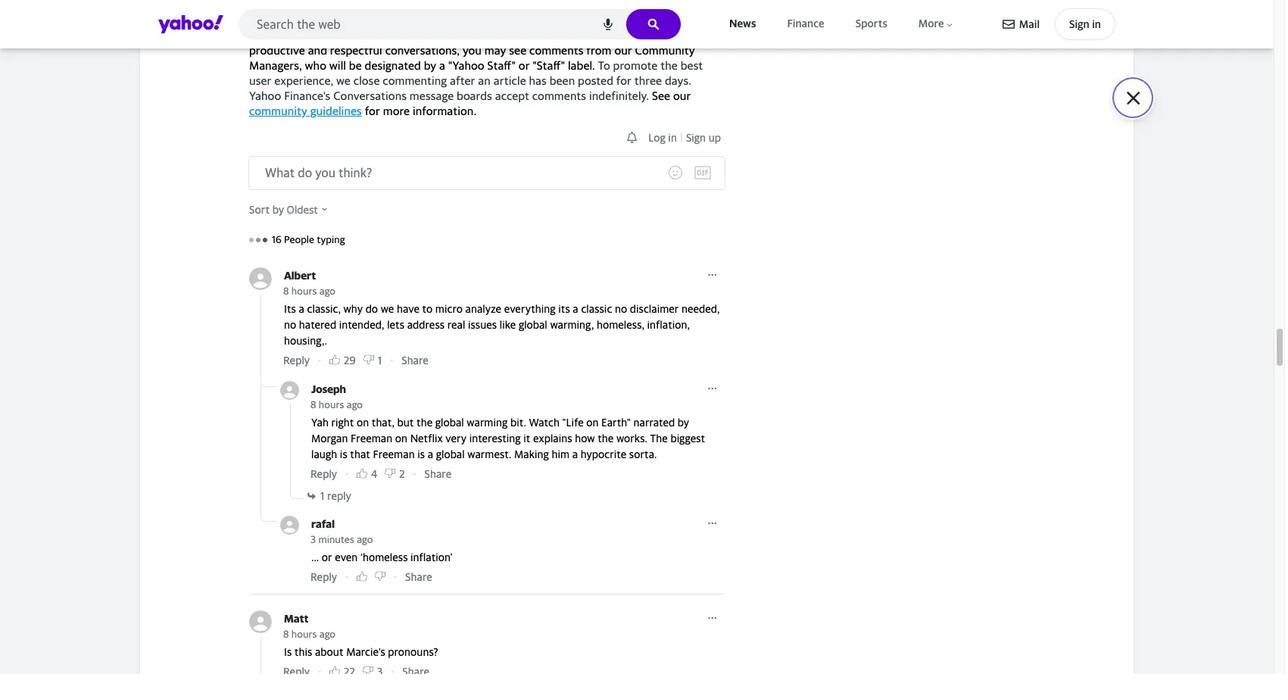 Task type: describe. For each thing, give the bounding box(es) containing it.
toolbar containing mail
[[1003, 8, 1116, 40]]

mail
[[1020, 17, 1040, 30]]

sign
[[1070, 17, 1090, 30]]

Search query text field
[[239, 9, 681, 39]]

sports
[[856, 17, 888, 30]]

sign in
[[1070, 17, 1102, 30]]



Task type: vqa. For each thing, say whether or not it's contained in the screenshot.
Atkins to the right
no



Task type: locate. For each thing, give the bounding box(es) containing it.
sports link
[[853, 14, 891, 34]]

more
[[919, 17, 945, 30]]

news link
[[727, 14, 759, 34]]

toolbar
[[1003, 8, 1116, 40]]

search image
[[648, 18, 660, 30]]

in
[[1093, 17, 1102, 30]]

None search field
[[239, 9, 681, 44]]

mail link
[[1003, 11, 1040, 38]]

sign in link
[[1055, 8, 1116, 40]]

finance
[[787, 17, 825, 30]]

finance link
[[784, 14, 828, 34]]

news
[[730, 17, 756, 30]]

more button
[[916, 14, 958, 34]]



